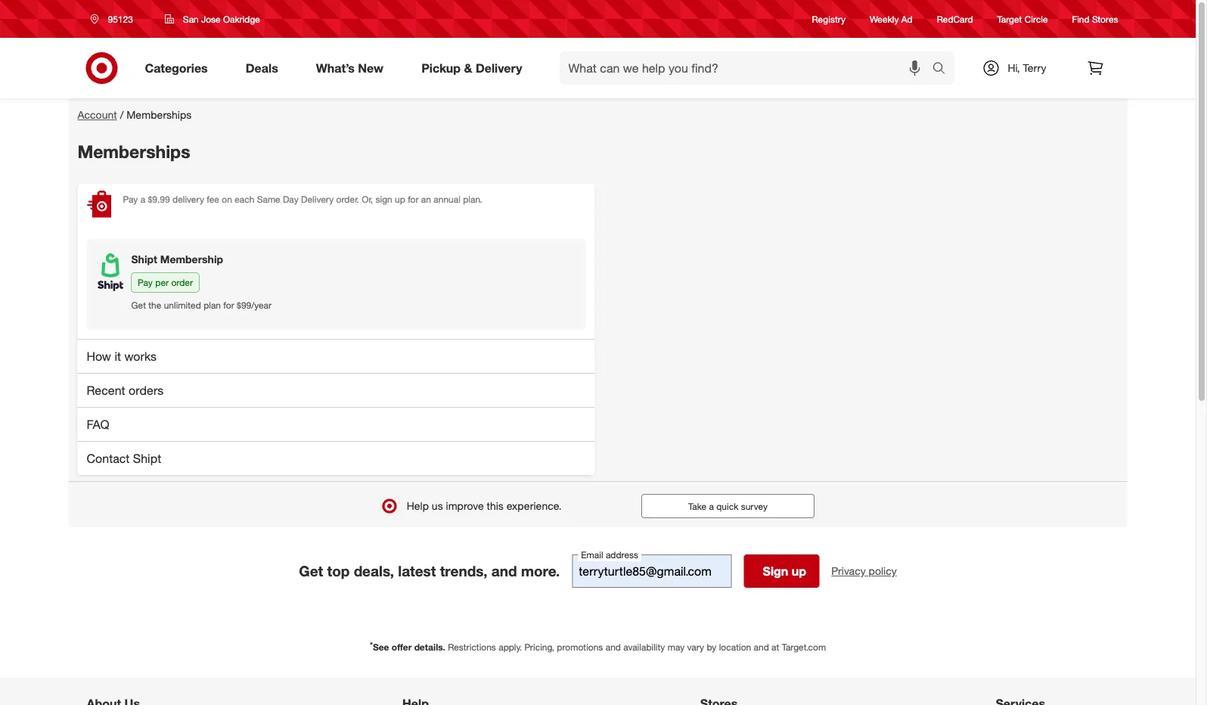 Task type: vqa. For each thing, say whether or not it's contained in the screenshot.
bottommost Estimated
no



Task type: locate. For each thing, give the bounding box(es) containing it.
pay
[[123, 193, 138, 205], [138, 277, 153, 288]]

and
[[491, 562, 517, 579], [606, 641, 621, 653], [754, 641, 769, 653]]

quick
[[717, 500, 739, 512]]

and left more.
[[491, 562, 517, 579]]

categories link
[[132, 51, 227, 85]]

1 vertical spatial memberships
[[78, 141, 190, 162]]

a inside button
[[709, 500, 714, 512]]

pay a $9.99 delivery fee on each same day delivery order. or, sign up for an annual plan.
[[123, 193, 482, 205]]

a right take
[[709, 500, 714, 512]]

0 vertical spatial pay
[[123, 193, 138, 205]]

terry
[[1023, 61, 1047, 75]]

take a quick survey
[[688, 500, 768, 512]]

or,
[[362, 193, 373, 205]]

for right the plan
[[223, 299, 234, 311]]

memberships right /
[[127, 108, 192, 121]]

get left the the
[[131, 299, 146, 311]]

redcard link
[[937, 12, 973, 25]]

account
[[78, 108, 117, 121]]

pickup
[[421, 61, 461, 75]]

faq link
[[78, 407, 595, 441]]

faq
[[87, 417, 109, 431]]

up inside sign up button
[[792, 563, 806, 578]]

top
[[327, 562, 350, 579]]

get for get the unlimited plan for $99/year
[[131, 299, 146, 311]]

1 vertical spatial for
[[223, 299, 234, 311]]

help us improve this experience.
[[407, 499, 562, 512]]

sign up
[[763, 563, 806, 578]]

delivery
[[476, 61, 522, 75], [301, 193, 334, 205]]

delivery right day
[[301, 193, 334, 205]]

1 vertical spatial pay
[[138, 277, 153, 288]]

1 vertical spatial get
[[299, 562, 323, 579]]

shipt up per
[[131, 252, 157, 266]]

experience.
[[507, 499, 562, 512]]

contact shipt link
[[78, 441, 595, 475]]

0 horizontal spatial up
[[395, 193, 405, 205]]

get
[[131, 299, 146, 311], [299, 562, 323, 579]]

0 horizontal spatial for
[[223, 299, 234, 311]]

1 horizontal spatial a
[[709, 500, 714, 512]]

find stores
[[1072, 13, 1118, 25]]

None text field
[[572, 554, 732, 588]]

for
[[408, 193, 419, 205], [223, 299, 234, 311]]

up
[[395, 193, 405, 205], [792, 563, 806, 578]]

get for get top deals, latest trends, and more.
[[299, 562, 323, 579]]

* see offer details. restrictions apply. pricing, promotions and availability may vary by location and at target.com
[[370, 639, 826, 653]]

how it works button
[[78, 339, 595, 373]]

delivery right &
[[476, 61, 522, 75]]

account / memberships
[[78, 108, 192, 121]]

0 vertical spatial get
[[131, 299, 146, 311]]

$99/year
[[237, 299, 272, 311]]

registry
[[812, 13, 846, 25]]

0 vertical spatial memberships
[[127, 108, 192, 121]]

how
[[87, 349, 111, 363]]

memberships down account / memberships
[[78, 141, 190, 162]]

0 horizontal spatial delivery
[[301, 193, 334, 205]]

search button
[[926, 51, 962, 88]]

more.
[[521, 562, 560, 579]]

0 horizontal spatial get
[[131, 299, 146, 311]]

What can we help you find? suggestions appear below search field
[[559, 51, 936, 85]]

registry link
[[812, 12, 846, 25]]

recent
[[87, 383, 125, 397]]

1 horizontal spatial get
[[299, 562, 323, 579]]

hi, terry
[[1008, 61, 1047, 75]]

pay for pay per order
[[138, 277, 153, 288]]

the
[[148, 299, 161, 311]]

and left "at"
[[754, 641, 769, 653]]

0 vertical spatial for
[[408, 193, 419, 205]]

find
[[1072, 13, 1090, 25]]

memberships
[[127, 108, 192, 121], [78, 141, 190, 162]]

a left the $9.99
[[140, 193, 145, 205]]

$9.99
[[148, 193, 170, 205]]

san jose oakridge button
[[155, 5, 270, 33]]

0 horizontal spatial a
[[140, 193, 145, 205]]

0 vertical spatial up
[[395, 193, 405, 205]]

shipt
[[131, 252, 157, 266], [133, 451, 161, 465]]

trends,
[[440, 562, 488, 579]]

this
[[487, 499, 504, 512]]

1 horizontal spatial up
[[792, 563, 806, 578]]

for left an
[[408, 193, 419, 205]]

plan.
[[463, 193, 482, 205]]

1 vertical spatial a
[[709, 500, 714, 512]]

0 vertical spatial a
[[140, 193, 145, 205]]

deals link
[[233, 51, 297, 85]]

it
[[115, 349, 121, 363]]

pay left per
[[138, 277, 153, 288]]

apply.
[[499, 641, 522, 653]]

1 horizontal spatial delivery
[[476, 61, 522, 75]]

1 vertical spatial delivery
[[301, 193, 334, 205]]

and left availability on the right of the page
[[606, 641, 621, 653]]

an
[[421, 193, 431, 205]]

1 horizontal spatial and
[[606, 641, 621, 653]]

orders
[[129, 383, 164, 397]]

recent orders link
[[78, 373, 595, 407]]

1 vertical spatial up
[[792, 563, 806, 578]]

a
[[140, 193, 145, 205], [709, 500, 714, 512]]

sign
[[763, 563, 788, 578]]

weekly ad link
[[870, 12, 913, 25]]

pay for pay a $9.99 delivery fee on each same day delivery order. or, sign up for an annual plan.
[[123, 193, 138, 205]]

shipt right contact
[[133, 451, 161, 465]]

san
[[183, 13, 199, 25]]

pay left the $9.99
[[123, 193, 138, 205]]

get left top
[[299, 562, 323, 579]]

get the unlimited plan for $99/year
[[131, 299, 272, 311]]



Task type: describe. For each thing, give the bounding box(es) containing it.
policy
[[869, 564, 897, 577]]

latest
[[398, 562, 436, 579]]

account link
[[78, 108, 117, 121]]

restrictions
[[448, 641, 496, 653]]

san jose oakridge
[[183, 13, 260, 25]]

promotions
[[557, 641, 603, 653]]

us
[[432, 499, 443, 512]]

survey
[[741, 500, 768, 512]]

vary
[[687, 641, 704, 653]]

target circle
[[997, 13, 1048, 25]]

membership
[[160, 252, 223, 266]]

0 horizontal spatial and
[[491, 562, 517, 579]]

privacy policy link
[[832, 563, 897, 579]]

0 vertical spatial shipt
[[131, 252, 157, 266]]

pay per order
[[138, 277, 193, 288]]

pickup & delivery
[[421, 61, 522, 75]]

new
[[358, 61, 384, 75]]

find stores link
[[1072, 12, 1118, 25]]

see
[[373, 641, 389, 653]]

pickup & delivery link
[[409, 51, 541, 85]]

order.
[[336, 193, 359, 205]]

contact
[[87, 451, 130, 465]]

sign up button
[[744, 554, 819, 588]]

contact shipt
[[87, 451, 161, 465]]

weekly ad
[[870, 13, 913, 25]]

at
[[772, 641, 779, 653]]

fee
[[207, 193, 219, 205]]

how it works
[[87, 349, 157, 363]]

95123 button
[[81, 5, 149, 33]]

per
[[155, 277, 169, 288]]

each
[[235, 193, 254, 205]]

may
[[668, 641, 685, 653]]

/
[[120, 108, 124, 121]]

&
[[464, 61, 472, 75]]

pricing,
[[525, 641, 554, 653]]

privacy policy
[[832, 564, 897, 577]]

plan
[[204, 299, 221, 311]]

take a quick survey button
[[641, 494, 815, 518]]

*
[[370, 639, 373, 649]]

availability
[[624, 641, 665, 653]]

1 horizontal spatial for
[[408, 193, 419, 205]]

what's new link
[[303, 51, 403, 85]]

2 horizontal spatial and
[[754, 641, 769, 653]]

oakridge
[[223, 13, 260, 25]]

recent orders
[[87, 383, 164, 397]]

day
[[283, 193, 299, 205]]

deals
[[246, 61, 278, 75]]

a for pay
[[140, 193, 145, 205]]

take
[[688, 500, 707, 512]]

jose
[[201, 13, 221, 25]]

improve
[[446, 499, 484, 512]]

delivery
[[172, 193, 204, 205]]

location
[[719, 641, 751, 653]]

offer
[[392, 641, 412, 653]]

target.com
[[782, 641, 826, 653]]

search
[[926, 62, 962, 77]]

hi,
[[1008, 61, 1020, 75]]

95123
[[108, 13, 133, 25]]

target
[[997, 13, 1022, 25]]

privacy
[[832, 564, 866, 577]]

what's new
[[316, 61, 384, 75]]

redcard
[[937, 13, 973, 25]]

weekly
[[870, 13, 899, 25]]

works
[[124, 349, 157, 363]]

help
[[407, 499, 429, 512]]

0 vertical spatial delivery
[[476, 61, 522, 75]]

by
[[707, 641, 717, 653]]

annual
[[434, 193, 461, 205]]

circle
[[1025, 13, 1048, 25]]

a for take
[[709, 500, 714, 512]]

target circle link
[[997, 12, 1048, 25]]

same
[[257, 193, 280, 205]]

sign
[[376, 193, 392, 205]]

order
[[171, 277, 193, 288]]

details.
[[414, 641, 445, 653]]

shipt membership
[[131, 252, 223, 266]]

deals,
[[354, 562, 394, 579]]

categories
[[145, 61, 208, 75]]

unlimited
[[164, 299, 201, 311]]

1 vertical spatial shipt
[[133, 451, 161, 465]]



